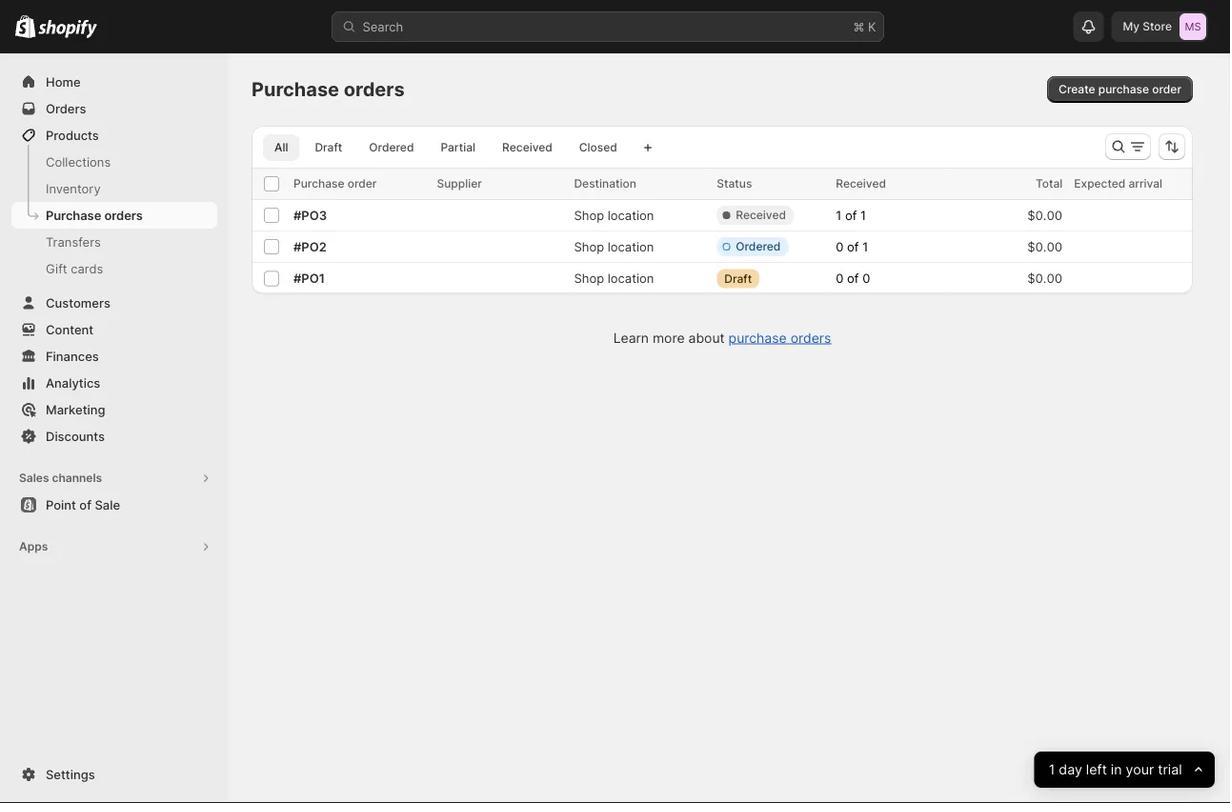 Task type: vqa. For each thing, say whether or not it's contained in the screenshot.
"Ordered" inside ORDERED link
yes



Task type: describe. For each thing, give the bounding box(es) containing it.
0 horizontal spatial draft
[[315, 141, 343, 154]]

settings
[[46, 767, 95, 782]]

apps button
[[11, 534, 217, 561]]

marketing
[[46, 402, 105, 417]]

0 of 1
[[836, 240, 869, 254]]

received inside tab list
[[503, 141, 553, 154]]

search
[[363, 19, 403, 34]]

settings link
[[11, 762, 217, 788]]

home link
[[11, 69, 217, 95]]

my
[[1123, 20, 1140, 33]]

create purchase order link
[[1048, 76, 1194, 103]]

supplier button
[[437, 174, 501, 194]]

shop location for 0 of 1
[[574, 239, 654, 254]]

⌘ k
[[854, 19, 877, 34]]

my store image
[[1180, 13, 1207, 40]]

location for 0 of 1
[[608, 239, 654, 254]]

orders link
[[11, 95, 217, 122]]

collections
[[46, 154, 111, 169]]

cards
[[71, 261, 103, 276]]

expected arrival button
[[1075, 174, 1182, 194]]

status button
[[717, 174, 772, 194]]

expected arrival
[[1075, 177, 1163, 191]]

1 of 1
[[836, 208, 867, 223]]

$0.00 for 1
[[1028, 239, 1063, 254]]

tab list containing all
[[259, 133, 633, 161]]

$0.00 for 0
[[1028, 271, 1063, 286]]

in
[[1112, 762, 1123, 778]]

0 of 0 button
[[831, 265, 894, 292]]

content link
[[11, 317, 217, 343]]

1 horizontal spatial orders
[[344, 78, 405, 101]]

sales channels
[[19, 471, 102, 485]]

0 of 0
[[836, 271, 871, 286]]

marketing link
[[11, 397, 217, 423]]

my store
[[1123, 20, 1173, 33]]

1 of 1 button
[[831, 202, 890, 229]]

0 vertical spatial purchase orders
[[252, 78, 405, 101]]

1 vertical spatial ordered
[[736, 240, 781, 254]]

analytics
[[46, 376, 100, 390]]

2 horizontal spatial received
[[836, 177, 887, 191]]

2 vertical spatial purchase
[[46, 208, 101, 223]]

#po2
[[294, 239, 327, 254]]

1 horizontal spatial received
[[736, 208, 786, 222]]

transfers
[[46, 235, 101, 249]]

home
[[46, 74, 81, 89]]

discounts
[[46, 429, 105, 444]]

1 vertical spatial purchase
[[294, 177, 345, 191]]

shop for 0 of 0
[[574, 271, 605, 286]]

received link
[[491, 134, 564, 161]]

day
[[1060, 762, 1083, 778]]

1 day left in your trial
[[1049, 762, 1183, 778]]

left
[[1087, 762, 1108, 778]]

purchase order
[[294, 177, 377, 191]]

ordered link
[[358, 134, 426, 161]]

channels
[[52, 471, 102, 485]]

1 day left in your trial button
[[1035, 752, 1215, 788]]

of for 0 of 0
[[848, 271, 859, 286]]

#po3 link
[[294, 206, 426, 225]]

products
[[46, 128, 99, 143]]

about
[[689, 330, 725, 346]]

#po1
[[294, 271, 325, 286]]

total
[[1036, 177, 1063, 191]]

learn
[[614, 330, 649, 346]]

shop location for 0 of 0
[[574, 271, 654, 286]]

0 of 1 button
[[831, 234, 892, 260]]

all button
[[263, 134, 300, 161]]

discounts link
[[11, 423, 217, 450]]

products link
[[11, 122, 217, 149]]

apps
[[19, 540, 48, 554]]

supplier
[[437, 177, 482, 191]]

1 horizontal spatial draft
[[725, 272, 752, 286]]

0 horizontal spatial orders
[[104, 208, 143, 223]]

customers link
[[11, 290, 217, 317]]

1 up the 0 of 1
[[836, 208, 842, 223]]

analytics link
[[11, 370, 217, 397]]



Task type: locate. For each thing, give the bounding box(es) containing it.
1 vertical spatial shop location
[[574, 239, 654, 254]]

1 vertical spatial order
[[348, 177, 377, 191]]

2 vertical spatial $0.00
[[1028, 271, 1063, 286]]

0 horizontal spatial shopify image
[[15, 15, 36, 38]]

2 vertical spatial shop location
[[574, 271, 654, 286]]

received up 1 of 1 dropdown button
[[836, 177, 887, 191]]

$0.00
[[1028, 208, 1063, 223], [1028, 239, 1063, 254], [1028, 271, 1063, 286]]

closed
[[579, 141, 618, 154]]

inventory
[[46, 181, 101, 196]]

of down 1 of 1
[[848, 240, 859, 254]]

closed link
[[568, 134, 629, 161]]

ordered down status button
[[736, 240, 781, 254]]

3 shop location from the top
[[574, 271, 654, 286]]

draft up the learn more about purchase orders
[[725, 272, 752, 286]]

0 for 0 of 1
[[836, 240, 844, 254]]

ordered
[[369, 141, 414, 154], [736, 240, 781, 254]]

purchase orders link
[[11, 202, 217, 229]]

of left "sale" in the left bottom of the page
[[79, 498, 91, 512]]

all
[[275, 141, 288, 154]]

2 vertical spatial received
[[736, 208, 786, 222]]

ordered right draft link
[[369, 141, 414, 154]]

of
[[846, 208, 857, 223], [848, 240, 859, 254], [848, 271, 859, 286], [79, 498, 91, 512]]

received down status button
[[736, 208, 786, 222]]

sales channels button
[[11, 465, 217, 492]]

tab list
[[259, 133, 633, 161]]

2 vertical spatial location
[[608, 271, 654, 286]]

location
[[608, 208, 654, 223], [608, 239, 654, 254], [608, 271, 654, 286]]

destination button
[[574, 174, 656, 194]]

purchase right "create"
[[1099, 82, 1150, 96]]

0 vertical spatial $0.00
[[1028, 208, 1063, 223]]

draft link
[[304, 134, 354, 161]]

purchase up transfers
[[46, 208, 101, 223]]

sales
[[19, 471, 49, 485]]

of inside "dropdown button"
[[848, 240, 859, 254]]

1 vertical spatial orders
[[104, 208, 143, 223]]

0 horizontal spatial received
[[503, 141, 553, 154]]

3 $0.00 from the top
[[1028, 271, 1063, 286]]

1 horizontal spatial order
[[1153, 82, 1182, 96]]

0 down the 0 of 1
[[836, 271, 844, 286]]

0 vertical spatial purchase
[[1099, 82, 1150, 96]]

0 down 0 of 1 "dropdown button"
[[863, 271, 871, 286]]

destination
[[574, 177, 637, 191]]

transfers link
[[11, 229, 217, 255]]

point of sale link
[[11, 492, 217, 519]]

0 horizontal spatial ordered
[[369, 141, 414, 154]]

order up #po3 link
[[348, 177, 377, 191]]

of for 1 of 1
[[846, 208, 857, 223]]

0 down 1 of 1
[[836, 240, 844, 254]]

of for point of sale
[[79, 498, 91, 512]]

0 vertical spatial purchase
[[252, 78, 339, 101]]

sale
[[95, 498, 120, 512]]

purchase up the "#po3"
[[294, 177, 345, 191]]

order down store
[[1153, 82, 1182, 96]]

received right partial
[[503, 141, 553, 154]]

k
[[868, 19, 877, 34]]

point of sale button
[[0, 492, 229, 519]]

2 horizontal spatial orders
[[791, 330, 832, 346]]

purchase orders down inventory link
[[46, 208, 143, 223]]

trial
[[1159, 762, 1183, 778]]

of down the 0 of 1
[[848, 271, 859, 286]]

1 vertical spatial purchase
[[729, 330, 787, 346]]

orders down 0 of 0 dropdown button
[[791, 330, 832, 346]]

purchase
[[252, 78, 339, 101], [294, 177, 345, 191], [46, 208, 101, 223]]

1 up 0 of 0 dropdown button
[[863, 240, 869, 254]]

0 vertical spatial received
[[503, 141, 553, 154]]

0 vertical spatial draft
[[315, 141, 343, 154]]

purchase right about
[[729, 330, 787, 346]]

location for 0 of 0
[[608, 271, 654, 286]]

shopify image
[[15, 15, 36, 38], [38, 20, 97, 39]]

purchase orders
[[252, 78, 405, 101], [46, 208, 143, 223]]

of inside dropdown button
[[846, 208, 857, 223]]

of inside dropdown button
[[848, 271, 859, 286]]

create
[[1059, 82, 1096, 96]]

1 up 0 of 1 "dropdown button"
[[861, 208, 867, 223]]

create purchase order
[[1059, 82, 1182, 96]]

draft up purchase order
[[315, 141, 343, 154]]

received
[[503, 141, 553, 154], [836, 177, 887, 191], [736, 208, 786, 222]]

1 $0.00 from the top
[[1028, 208, 1063, 223]]

purchase up all
[[252, 78, 339, 101]]

shop for 0 of 1
[[574, 239, 605, 254]]

0 vertical spatial ordered
[[369, 141, 414, 154]]

arrival
[[1129, 177, 1163, 191]]

ordered inside ordered link
[[369, 141, 414, 154]]

order
[[1153, 82, 1182, 96], [348, 177, 377, 191]]

0 vertical spatial orders
[[344, 78, 405, 101]]

orders
[[46, 101, 86, 116]]

3 location from the top
[[608, 271, 654, 286]]

status
[[717, 177, 752, 191]]

1 inside dropdown button
[[1049, 762, 1056, 778]]

1 shop from the top
[[574, 208, 605, 223]]

0 vertical spatial order
[[1153, 82, 1182, 96]]

partial
[[441, 141, 476, 154]]

point
[[46, 498, 76, 512]]

shop location
[[574, 208, 654, 223], [574, 239, 654, 254], [574, 271, 654, 286]]

purchase
[[1099, 82, 1150, 96], [729, 330, 787, 346]]

2 location from the top
[[608, 239, 654, 254]]

your
[[1127, 762, 1155, 778]]

0 inside "dropdown button"
[[836, 240, 844, 254]]

1 shop location from the top
[[574, 208, 654, 223]]

1 location from the top
[[608, 208, 654, 223]]

1 vertical spatial location
[[608, 239, 654, 254]]

finances
[[46, 349, 99, 364]]

2 vertical spatial shop
[[574, 271, 605, 286]]

purchase orders up draft link
[[252, 78, 405, 101]]

gift cards link
[[11, 255, 217, 282]]

0 vertical spatial shop
[[574, 208, 605, 223]]

shop
[[574, 208, 605, 223], [574, 239, 605, 254], [574, 271, 605, 286]]

1 horizontal spatial ordered
[[736, 240, 781, 254]]

of for 0 of 1
[[848, 240, 859, 254]]

2 shop from the top
[[574, 239, 605, 254]]

more
[[653, 330, 685, 346]]

2 shop location from the top
[[574, 239, 654, 254]]

orders
[[344, 78, 405, 101], [104, 208, 143, 223], [791, 330, 832, 346]]

2 vertical spatial orders
[[791, 330, 832, 346]]

content
[[46, 322, 94, 337]]

1 horizontal spatial purchase
[[1099, 82, 1150, 96]]

purchase orders link
[[729, 330, 832, 346]]

orders down inventory link
[[104, 208, 143, 223]]

2 $0.00 from the top
[[1028, 239, 1063, 254]]

0 vertical spatial location
[[608, 208, 654, 223]]

of up the 0 of 1
[[846, 208, 857, 223]]

store
[[1143, 20, 1173, 33]]

⌘
[[854, 19, 865, 34]]

learn more about purchase orders
[[614, 330, 832, 346]]

0 horizontal spatial purchase orders
[[46, 208, 143, 223]]

1 vertical spatial draft
[[725, 272, 752, 286]]

1 left day
[[1049, 762, 1056, 778]]

point of sale
[[46, 498, 120, 512]]

1 inside "dropdown button"
[[863, 240, 869, 254]]

#po1 link
[[294, 269, 426, 288]]

collections link
[[11, 149, 217, 175]]

1 vertical spatial received
[[836, 177, 887, 191]]

#po3
[[294, 208, 327, 223]]

inventory link
[[11, 175, 217, 202]]

customers
[[46, 296, 111, 310]]

1 vertical spatial $0.00
[[1028, 239, 1063, 254]]

1 vertical spatial purchase orders
[[46, 208, 143, 223]]

gift cards
[[46, 261, 103, 276]]

gift
[[46, 261, 67, 276]]

0 horizontal spatial purchase
[[729, 330, 787, 346]]

finances link
[[11, 343, 217, 370]]

partial link
[[429, 134, 487, 161]]

orders up ordered link
[[344, 78, 405, 101]]

3 shop from the top
[[574, 271, 605, 286]]

1 horizontal spatial shopify image
[[38, 20, 97, 39]]

1 horizontal spatial purchase orders
[[252, 78, 405, 101]]

1 vertical spatial shop
[[574, 239, 605, 254]]

0 for 0 of 0
[[836, 271, 844, 286]]

draft
[[315, 141, 343, 154], [725, 272, 752, 286]]

expected
[[1075, 177, 1126, 191]]

#po2 link
[[294, 237, 426, 256]]

of inside button
[[79, 498, 91, 512]]

0 vertical spatial shop location
[[574, 208, 654, 223]]

0 horizontal spatial order
[[348, 177, 377, 191]]



